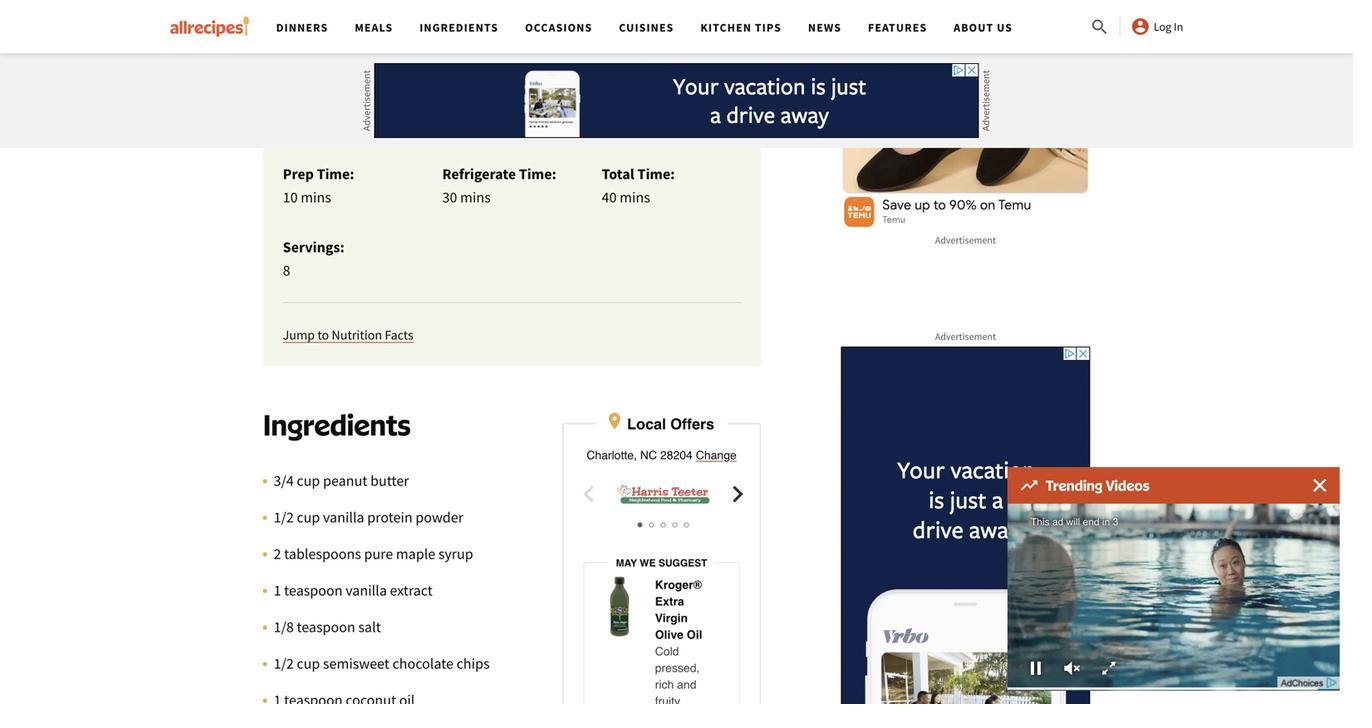 Task type: vqa. For each thing, say whether or not it's contained in the screenshot.


Task type: describe. For each thing, give the bounding box(es) containing it.
occasions
[[525, 20, 593, 35]]

meals link
[[355, 20, 393, 35]]

butter
[[371, 471, 409, 490]]

tips
[[755, 20, 782, 35]]

kroger® extra virgin olive oil cold pressed, rich and fruity
[[656, 578, 703, 704]]

1/2 for 1/2 cup semisweet chocolate chips
[[274, 654, 294, 673]]

servings:
[[283, 238, 345, 256]]

local offers
[[628, 415, 715, 433]]

1/8 teaspoon salt
[[274, 617, 381, 636]]

home image
[[170, 17, 250, 37]]

pressed,
[[656, 661, 700, 674]]

virgin
[[656, 611, 688, 625]]

unmute button group
[[1055, 656, 1091, 681]]

change button
[[696, 447, 737, 463]]

teaspoon for 1
[[284, 581, 343, 600]]

videos
[[1106, 476, 1150, 494]]

total time: 40 mins
[[602, 164, 675, 206]]

dinners link
[[276, 20, 328, 35]]

about us
[[954, 20, 1013, 35]]

in
[[1175, 19, 1184, 34]]

and
[[678, 678, 697, 691]]

2 tablespoons pure maple syrup
[[274, 544, 474, 563]]

time: for prep time: 10 mins
[[317, 164, 355, 183]]

peanut
[[323, 471, 368, 490]]

time: for refrigerate time: 30 mins
[[519, 164, 557, 183]]

protein
[[367, 508, 413, 526]]

olive
[[656, 628, 684, 641]]

log in
[[1155, 19, 1184, 34]]

features
[[869, 20, 928, 35]]

powder
[[416, 508, 464, 526]]

semisweet
[[323, 654, 390, 673]]

8
[[283, 261, 290, 280]]

refrigerate time: 30 mins
[[443, 164, 557, 206]]

prep
[[283, 164, 314, 183]]

cup for vanilla
[[297, 508, 320, 526]]

navigation containing dinners
[[263, 0, 1091, 53]]

charlotte,
[[587, 448, 637, 462]]

nc
[[641, 448, 657, 462]]

total
[[602, 164, 635, 183]]

vanilla for vanilla extract
[[346, 581, 387, 600]]

1/2 cup vanilla protein powder
[[274, 508, 464, 526]]

mins for 10 mins
[[301, 188, 331, 206]]

30
[[443, 188, 457, 206]]

trending image
[[1022, 480, 1038, 490]]

suggest
[[659, 557, 708, 569]]

charlotte, nc 28204 change
[[587, 448, 737, 462]]

1
[[274, 581, 281, 600]]

to
[[318, 327, 329, 343]]

cuisines link
[[619, 20, 674, 35]]

jump
[[283, 327, 315, 343]]

cup for peanut
[[297, 471, 320, 490]]

kitchen tips
[[701, 20, 782, 35]]

search image
[[1091, 17, 1111, 37]]

1/8
[[274, 617, 294, 636]]

us
[[998, 20, 1013, 35]]

cup for semisweet
[[297, 654, 320, 673]]

prep time: 10 mins
[[283, 164, 355, 206]]

we
[[640, 557, 656, 569]]

trending videos
[[1046, 476, 1150, 494]]

tablespoons
[[284, 544, 361, 563]]

trending
[[1046, 476, 1103, 494]]

ingredients inside navigation
[[420, 20, 499, 35]]



Task type: locate. For each thing, give the bounding box(es) containing it.
1/2 for 1/2 cup vanilla protein powder
[[274, 508, 294, 526]]

3/4 cup peanut butter
[[274, 471, 409, 490]]

1 cup from the top
[[297, 471, 320, 490]]

log in link
[[1131, 17, 1184, 37]]

time: right total
[[638, 164, 675, 183]]

1/2 cup semisweet chocolate chips
[[274, 654, 490, 673]]

mins inside refrigerate time: 30 mins
[[460, 188, 491, 206]]

cold
[[656, 644, 679, 658]]

refrigerate
[[443, 164, 516, 183]]

3 cup from the top
[[297, 654, 320, 673]]

rich
[[656, 678, 674, 691]]

0 vertical spatial vanilla
[[323, 508, 365, 526]]

about us link
[[954, 20, 1013, 35]]

chocolate
[[393, 654, 454, 673]]

advertisement region
[[842, 0, 1091, 230], [374, 63, 980, 138], [842, 347, 1091, 704]]

1 horizontal spatial ingredients
[[420, 20, 499, 35]]

1/2 down 1/8
[[274, 654, 294, 673]]

1 vertical spatial vanilla
[[346, 581, 387, 600]]

1 vertical spatial cup
[[297, 508, 320, 526]]

teaspoon
[[284, 581, 343, 600], [297, 617, 356, 636]]

local
[[628, 415, 667, 433]]

navigation
[[263, 0, 1091, 53]]

time:
[[317, 164, 355, 183], [519, 164, 557, 183], [638, 164, 675, 183]]

oil
[[687, 628, 703, 641]]

offers
[[671, 415, 715, 433]]

mins
[[301, 188, 331, 206], [460, 188, 491, 206], [620, 188, 651, 206]]

close image
[[1314, 479, 1327, 492]]

time: inside refrigerate time: 30 mins
[[519, 164, 557, 183]]

teaspoon for 1/8
[[297, 617, 356, 636]]

2 1/2 from the top
[[274, 654, 294, 673]]

1 1/2 from the top
[[274, 508, 294, 526]]

extra
[[656, 595, 685, 608]]

2 horizontal spatial mins
[[620, 188, 651, 206]]

cup up 'tablespoons'
[[297, 508, 320, 526]]

10
[[283, 188, 298, 206]]

mins down refrigerate
[[460, 188, 491, 206]]

0 vertical spatial teaspoon
[[284, 581, 343, 600]]

jump to nutrition facts
[[283, 327, 414, 343]]

3 time: from the left
[[638, 164, 675, 183]]

teaspoon right the '1'
[[284, 581, 343, 600]]

1 horizontal spatial time:
[[519, 164, 557, 183]]

mins for 40 mins
[[620, 188, 651, 206]]

fruity
[[656, 694, 681, 704]]

mins inside total time: 40 mins
[[620, 188, 651, 206]]

peanut butter protein bars with chocolate topping stacked on white plate image
[[263, 0, 762, 43]]

news
[[809, 20, 842, 35]]

mins right 40
[[620, 188, 651, 206]]

time: for total time: 40 mins
[[638, 164, 675, 183]]

may we suggest
[[616, 557, 708, 569]]

change
[[696, 448, 737, 462]]

2 vertical spatial cup
[[297, 654, 320, 673]]

cup
[[297, 471, 320, 490], [297, 508, 320, 526], [297, 654, 320, 673]]

facts
[[385, 327, 414, 343]]

ingredients
[[420, 20, 499, 35], [263, 406, 411, 442]]

cup right 3/4 at the left bottom of the page
[[297, 471, 320, 490]]

mins inside prep time: 10 mins
[[301, 188, 331, 206]]

mins for 30 mins
[[460, 188, 491, 206]]

vanilla down peanut
[[323, 508, 365, 526]]

1 teaspoon vanilla extract
[[274, 581, 433, 600]]

40
[[602, 188, 617, 206]]

1 horizontal spatial mins
[[460, 188, 491, 206]]

time: right refrigerate
[[519, 164, 557, 183]]

1 time: from the left
[[317, 164, 355, 183]]

ingredients link
[[420, 20, 499, 35]]

2
[[274, 544, 281, 563]]

extract
[[390, 581, 433, 600]]

news link
[[809, 20, 842, 35]]

salt
[[359, 617, 381, 636]]

28204
[[661, 448, 693, 462]]

nutrition
[[332, 327, 382, 343]]

cup down 1/8 teaspoon salt
[[297, 654, 320, 673]]

time: inside prep time: 10 mins
[[317, 164, 355, 183]]

2 mins from the left
[[460, 188, 491, 206]]

vanilla
[[323, 508, 365, 526], [346, 581, 387, 600]]

chips
[[457, 654, 490, 673]]

1/2
[[274, 508, 294, 526], [274, 654, 294, 673]]

2 time: from the left
[[519, 164, 557, 183]]

about
[[954, 20, 994, 35]]

0 horizontal spatial mins
[[301, 188, 331, 206]]

pure
[[364, 544, 393, 563]]

2 cup from the top
[[297, 508, 320, 526]]

kitchen tips link
[[701, 20, 782, 35]]

log
[[1155, 19, 1172, 34]]

3/4
[[274, 471, 294, 490]]

meals
[[355, 20, 393, 35]]

account image
[[1131, 17, 1151, 37]]

dinners
[[276, 20, 328, 35]]

2 horizontal spatial time:
[[638, 164, 675, 183]]

time: inside total time: 40 mins
[[638, 164, 675, 183]]

0 horizontal spatial ingredients
[[263, 406, 411, 442]]

servings: 8
[[283, 238, 345, 280]]

occasions link
[[525, 20, 593, 35]]

syrup
[[439, 544, 474, 563]]

vanilla for vanilla protein powder
[[323, 508, 365, 526]]

vanilla up salt
[[346, 581, 387, 600]]

1/2 down 3/4 at the left bottom of the page
[[274, 508, 294, 526]]

1 vertical spatial 1/2
[[274, 654, 294, 673]]

time: right prep
[[317, 164, 355, 183]]

video player application
[[1008, 504, 1341, 691]]

1 vertical spatial teaspoon
[[297, 617, 356, 636]]

cuisines
[[619, 20, 674, 35]]

3 mins from the left
[[620, 188, 651, 206]]

teaspoon right 1/8
[[297, 617, 356, 636]]

0 vertical spatial 1/2
[[274, 508, 294, 526]]

features link
[[869, 20, 928, 35]]

1 mins from the left
[[301, 188, 331, 206]]

mins right 10
[[301, 188, 331, 206]]

1 vertical spatial ingredients
[[263, 406, 411, 442]]

kroger®
[[656, 578, 702, 591]]

harris teeter logo image
[[606, 477, 722, 511]]

0 vertical spatial ingredients
[[420, 20, 499, 35]]

may
[[616, 557, 637, 569]]

0 horizontal spatial time:
[[317, 164, 355, 183]]

0 vertical spatial cup
[[297, 471, 320, 490]]

maple
[[396, 544, 436, 563]]

kitchen
[[701, 20, 752, 35]]



